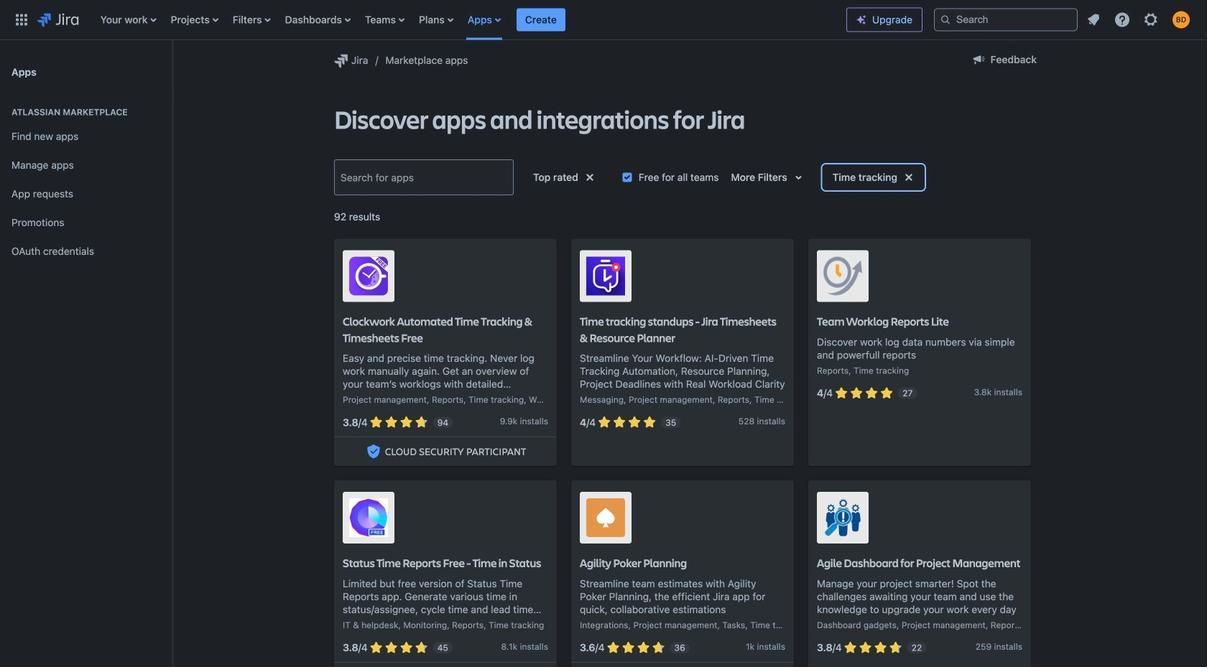 Task type: describe. For each thing, give the bounding box(es) containing it.
your profile and settings image
[[1173, 11, 1191, 28]]

team worklog reports lite image
[[824, 257, 863, 296]]

agility poker planning image
[[587, 499, 625, 538]]

Search for apps field
[[336, 163, 512, 192]]

appswitcher icon image
[[13, 11, 30, 28]]

primary element
[[9, 0, 847, 40]]

clockwork automated time tracking & timesheets free image
[[349, 257, 388, 296]]

0 horizontal spatial list
[[93, 0, 847, 40]]

1 horizontal spatial list
[[1081, 7, 1199, 33]]

status time reports free - time in status image
[[349, 499, 388, 538]]

time tracking standups - jira timesheets & resource planner image
[[587, 257, 625, 296]]

notifications image
[[1086, 11, 1103, 28]]



Task type: vqa. For each thing, say whether or not it's contained in the screenshot.
the "Search" field
yes



Task type: locate. For each thing, give the bounding box(es) containing it.
sidebar navigation image
[[157, 58, 188, 86]]

help image
[[1114, 11, 1132, 28]]

None search field
[[935, 8, 1078, 31]]

search image
[[940, 14, 952, 26]]

atlassian marketplace group
[[6, 92, 167, 270]]

jira image
[[37, 11, 79, 28], [37, 11, 79, 28]]

heading
[[6, 106, 167, 118]]

settings image
[[1143, 11, 1160, 28]]

list item
[[517, 0, 566, 40]]

remove selected image
[[901, 169, 918, 186]]

remove selected image
[[582, 169, 599, 186]]

list
[[93, 0, 847, 40], [1081, 7, 1199, 33]]

context icon image
[[333, 52, 350, 69], [333, 52, 350, 69]]

agile dashboard for project management image
[[824, 499, 863, 538]]

banner
[[0, 0, 1208, 40]]

Search field
[[935, 8, 1078, 31]]



